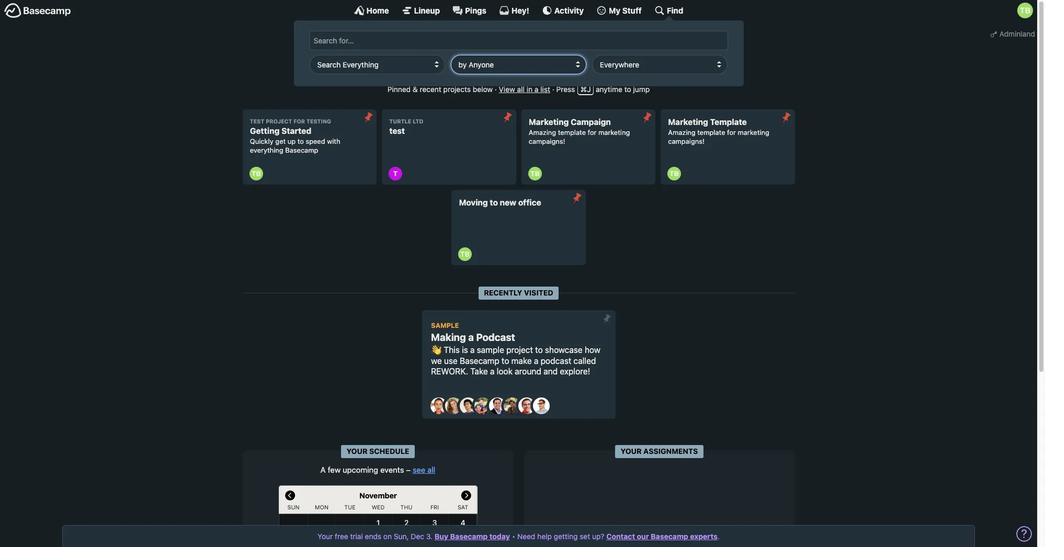 Task type: describe. For each thing, give the bounding box(es) containing it.
my stuff button
[[597, 5, 642, 16]]

visited
[[524, 288, 553, 297]]

experts
[[690, 532, 718, 541]]

home link
[[354, 5, 389, 16]]

rework.
[[431, 367, 468, 376]]

.
[[718, 532, 720, 541]]

tim burton image for amazing template for marketing campaigns!
[[668, 167, 681, 181]]

contact our basecamp experts link
[[607, 532, 718, 541]]

testing
[[307, 118, 331, 124]]

a right make
[[470, 60, 474, 70]]

invite
[[542, 60, 562, 70]]

mon
[[315, 504, 328, 511]]

dec
[[411, 532, 424, 541]]

trial
[[350, 532, 363, 541]]

on
[[383, 532, 392, 541]]

view all in a list link
[[499, 85, 550, 93]]

new for project
[[477, 60, 492, 70]]

jump
[[633, 85, 650, 93]]

⌘ j anytime to jump
[[581, 85, 650, 93]]

your schedule
[[347, 447, 409, 456]]

your for your schedule
[[347, 447, 368, 456]]

activity link
[[542, 5, 584, 16]]

thu
[[400, 504, 412, 511]]

ltd
[[413, 118, 423, 124]]

pinned & recent projects below · view all in a list
[[388, 85, 550, 93]]

up
[[288, 137, 296, 146]]

projects
[[444, 85, 471, 93]]

today
[[490, 532, 510, 541]]

assignments
[[644, 447, 698, 456]]

a right making
[[468, 331, 474, 343]]

wed
[[372, 504, 385, 511]]

marketing template amazing template for marketing campaigns!
[[668, 117, 770, 146]]

0 horizontal spatial all
[[428, 465, 435, 475]]

stuff
[[623, 5, 642, 15]]

basecamp inside sample making a podcast 👋 this is a sample project to showcase how we use basecamp to make a podcast called rework. take a look around and explore!
[[460, 356, 500, 366]]

pings
[[465, 5, 487, 15]]

showcase
[[545, 345, 583, 355]]

recently
[[484, 288, 522, 297]]

how
[[585, 345, 601, 355]]

press
[[556, 85, 575, 93]]

a right is
[[470, 345, 475, 355]]

turtle
[[389, 118, 411, 124]]

tim burton image for getting started
[[249, 167, 263, 181]]

contact
[[607, 532, 635, 541]]

making
[[431, 331, 466, 343]]

1 · from the left
[[495, 85, 497, 93]]

basecamp inside test project for testing getting started quickly get up to speed with everything basecamp
[[285, 146, 318, 154]]

buy basecamp today link
[[435, 532, 510, 541]]

schedule
[[369, 447, 409, 456]]

steve marsh image
[[518, 397, 535, 414]]

2 · from the left
[[552, 85, 555, 93]]

test
[[389, 126, 405, 135]]

activity
[[555, 5, 584, 15]]

fri
[[430, 504, 439, 511]]

main element
[[0, 0, 1038, 86]]

switch accounts image
[[4, 3, 71, 19]]

office
[[518, 198, 541, 207]]

enterprises
[[503, 29, 582, 46]]

make a new project link
[[438, 54, 530, 76]]

project
[[266, 118, 292, 124]]

this
[[444, 345, 460, 355]]

test
[[250, 118, 264, 124]]

jennifer young image
[[474, 397, 491, 414]]

hey! button
[[499, 5, 529, 16]]

to right moving
[[490, 198, 498, 207]]

hey!
[[512, 5, 529, 15]]

for for marketing template
[[727, 128, 736, 137]]

sun,
[[394, 532, 409, 541]]

jared davis image
[[460, 397, 476, 414]]

make
[[447, 60, 468, 70]]

josh fiske image
[[489, 397, 506, 414]]

sun
[[287, 504, 299, 511]]

take
[[470, 367, 488, 376]]

moving to new office
[[459, 198, 541, 207]]

anytime
[[596, 85, 623, 93]]

a up around
[[534, 356, 539, 366]]

see all link
[[413, 465, 435, 475]]

template for campaign
[[558, 128, 586, 137]]

adminland
[[1000, 29, 1035, 38]]

explore!
[[560, 367, 590, 376]]

0 horizontal spatial tim burton image
[[528, 167, 542, 181]]

new for office
[[500, 198, 516, 207]]

a right in
[[535, 85, 539, 93]]

getting
[[250, 126, 280, 135]]

see
[[413, 465, 425, 475]]

sample making a podcast 👋 this is a sample project to showcase how we use basecamp to make a podcast called rework. take a look around and explore!
[[431, 322, 601, 376]]

j
[[587, 85, 591, 93]]

sample
[[477, 345, 504, 355]]

victor cooper image
[[533, 397, 550, 414]]

a few upcoming events – see all
[[321, 465, 435, 475]]

for for marketing campaign
[[588, 128, 597, 137]]

few
[[328, 465, 341, 475]]



Task type: vqa. For each thing, say whether or not it's contained in the screenshot.


Task type: locate. For each thing, give the bounding box(es) containing it.
get
[[275, 137, 286, 146]]

basecamp
[[285, 146, 318, 154], [460, 356, 500, 366], [450, 532, 488, 541], [651, 532, 689, 541]]

0 horizontal spatial your
[[318, 532, 333, 541]]

marketing inside marketing campaign amazing template for marketing campaigns!
[[529, 117, 569, 127]]

all right see
[[428, 465, 435, 475]]

Search for… search field
[[309, 31, 728, 50]]

tim burton image inside moving to new office link
[[458, 248, 472, 261]]

to
[[625, 85, 631, 93], [298, 137, 304, 146], [490, 198, 498, 207], [535, 345, 543, 355], [502, 356, 509, 366]]

tim burton image
[[1018, 3, 1033, 18], [528, 167, 542, 181]]

project
[[494, 60, 521, 70], [507, 345, 533, 355]]

2 amazing from the left
[[668, 128, 696, 137]]

· press
[[552, 85, 575, 93]]

find button
[[655, 5, 684, 16]]

2 campaigns! from the left
[[668, 137, 705, 146]]

1 horizontal spatial new
[[500, 198, 516, 207]]

0 vertical spatial tim burton image
[[1018, 3, 1033, 18]]

we
[[431, 356, 442, 366]]

project up make
[[507, 345, 533, 355]]

pinned
[[388, 85, 411, 93]]

basecamp right buy
[[450, 532, 488, 541]]

1 amazing from the left
[[529, 128, 556, 137]]

podcast
[[476, 331, 515, 343]]

turtle ltd test
[[389, 118, 423, 135]]

amazing inside marketing template amazing template for marketing campaigns!
[[668, 128, 696, 137]]

getting
[[554, 532, 578, 541]]

2 template from the left
[[698, 128, 725, 137]]

1 horizontal spatial template
[[698, 128, 725, 137]]

2 horizontal spatial for
[[727, 128, 736, 137]]

help
[[537, 532, 552, 541]]

test project for testing getting started quickly get up to speed with everything basecamp
[[250, 118, 340, 154]]

amazing inside marketing campaign amazing template for marketing campaigns!
[[529, 128, 556, 137]]

marketing for template
[[738, 128, 770, 137]]

a left look
[[490, 367, 495, 376]]

sample
[[431, 322, 459, 330]]

marketing down campaign
[[599, 128, 630, 137]]

for down template
[[727, 128, 736, 137]]

buy
[[435, 532, 448, 541]]

use
[[444, 356, 458, 366]]

moving
[[459, 198, 488, 207]]

template for template
[[698, 128, 725, 137]]

recently visited
[[484, 288, 553, 297]]

set
[[580, 532, 590, 541]]

tim burton image inside main 'element'
[[1018, 3, 1033, 18]]

for inside test project for testing getting started quickly get up to speed with everything basecamp
[[294, 118, 305, 124]]

0 horizontal spatial amazing
[[529, 128, 556, 137]]

lineup link
[[402, 5, 440, 16]]

look
[[497, 367, 513, 376]]

terry image
[[389, 167, 402, 181]]

list
[[541, 85, 550, 93]]

annie bryan image
[[430, 397, 447, 414]]

started
[[282, 126, 311, 135]]

0 horizontal spatial ·
[[495, 85, 497, 93]]

0 horizontal spatial template
[[558, 128, 586, 137]]

marketing for marketing template
[[668, 117, 708, 127]]

adminland link
[[988, 26, 1038, 41]]

rogue
[[456, 29, 500, 46]]

up?
[[592, 532, 605, 541]]

a
[[321, 465, 326, 475]]

quickly
[[250, 137, 274, 146]]

is
[[462, 345, 468, 355]]

for up started
[[294, 118, 305, 124]]

0 horizontal spatial for
[[294, 118, 305, 124]]

1 horizontal spatial ·
[[552, 85, 555, 93]]

pings button
[[453, 5, 487, 16]]

0 horizontal spatial marketing
[[599, 128, 630, 137]]

find
[[667, 5, 684, 15]]

1 vertical spatial project
[[507, 345, 533, 355]]

campaigns! inside marketing campaign amazing template for marketing campaigns!
[[529, 137, 565, 146]]

make a new project
[[447, 60, 521, 70]]

sat
[[458, 504, 468, 511]]

marketing inside marketing template amazing template for marketing campaigns!
[[668, 117, 708, 127]]

everything
[[250, 146, 283, 154]]

my stuff
[[609, 5, 642, 15]]

1 horizontal spatial marketing
[[738, 128, 770, 137]]

1 vertical spatial tim burton image
[[528, 167, 542, 181]]

tim burton image
[[249, 167, 263, 181], [668, 167, 681, 181], [458, 248, 472, 261]]

0 horizontal spatial new
[[477, 60, 492, 70]]

👋
[[431, 345, 442, 355]]

for inside marketing campaign amazing template for marketing campaigns!
[[588, 128, 597, 137]]

amazing for marketing campaign
[[529, 128, 556, 137]]

1 vertical spatial new
[[500, 198, 516, 207]]

marketing down list
[[529, 117, 569, 127]]

1 template from the left
[[558, 128, 586, 137]]

1 horizontal spatial campaigns!
[[668, 137, 705, 146]]

november
[[359, 491, 397, 500]]

0 horizontal spatial tim burton image
[[249, 167, 263, 181]]

2 marketing from the left
[[738, 128, 770, 137]]

below
[[473, 85, 493, 93]]

· left view
[[495, 85, 497, 93]]

1 horizontal spatial amazing
[[668, 128, 696, 137]]

1 vertical spatial all
[[428, 465, 435, 475]]

marketing
[[529, 117, 569, 127], [668, 117, 708, 127]]

template inside marketing template amazing template for marketing campaigns!
[[698, 128, 725, 137]]

my
[[609, 5, 621, 15]]

your assignments
[[621, 447, 698, 456]]

2 horizontal spatial your
[[621, 447, 642, 456]]

· right list
[[552, 85, 555, 93]]

campaigns! for marketing campaign
[[529, 137, 565, 146]]

0 vertical spatial new
[[477, 60, 492, 70]]

1 marketing from the left
[[599, 128, 630, 137]]

1 horizontal spatial tim burton image
[[1018, 3, 1033, 18]]

1 horizontal spatial your
[[347, 447, 368, 456]]

speed
[[306, 137, 325, 146]]

campaigns! for marketing template
[[668, 137, 705, 146]]

for
[[294, 118, 305, 124], [588, 128, 597, 137], [727, 128, 736, 137]]

our
[[637, 532, 649, 541]]

None submit
[[360, 109, 377, 126], [500, 109, 516, 126], [639, 109, 656, 126], [778, 109, 795, 126], [569, 190, 586, 207], [599, 310, 616, 327], [360, 109, 377, 126], [500, 109, 516, 126], [639, 109, 656, 126], [778, 109, 795, 126], [569, 190, 586, 207], [599, 310, 616, 327]]

nicole katz image
[[504, 397, 520, 414]]

to left jump
[[625, 85, 631, 93]]

for down campaign
[[588, 128, 597, 137]]

template down campaign
[[558, 128, 586, 137]]

template down template
[[698, 128, 725, 137]]

0 horizontal spatial marketing
[[529, 117, 569, 127]]

to up look
[[502, 356, 509, 366]]

new left office
[[500, 198, 516, 207]]

to up podcast
[[535, 345, 543, 355]]

template
[[710, 117, 747, 127]]

•
[[512, 532, 515, 541]]

all left in
[[517, 85, 525, 93]]

lineup
[[414, 5, 440, 15]]

new
[[477, 60, 492, 70], [500, 198, 516, 207]]

2 horizontal spatial tim burton image
[[668, 167, 681, 181]]

amazing for marketing template
[[668, 128, 696, 137]]

your for your assignments
[[621, 447, 642, 456]]

–
[[406, 465, 411, 475]]

1 horizontal spatial for
[[588, 128, 597, 137]]

project up view
[[494, 60, 521, 70]]

new up below
[[477, 60, 492, 70]]

marketing inside marketing template amazing template for marketing campaigns!
[[738, 128, 770, 137]]

3.
[[426, 532, 433, 541]]

ends
[[365, 532, 382, 541]]

events
[[380, 465, 404, 475]]

marketing for marketing campaign
[[529, 117, 569, 127]]

view
[[499, 85, 515, 93]]

rogue enterprises
[[456, 29, 582, 46]]

tim burton image up adminland
[[1018, 3, 1033, 18]]

0 horizontal spatial campaigns!
[[529, 137, 565, 146]]

template inside marketing campaign amazing template for marketing campaigns!
[[558, 128, 586, 137]]

around
[[515, 367, 542, 376]]

for inside marketing template amazing template for marketing campaigns!
[[727, 128, 736, 137]]

project inside sample making a podcast 👋 this is a sample project to showcase how we use basecamp to make a podcast called rework. take a look around and explore!
[[507, 345, 533, 355]]

invite people
[[542, 60, 590, 70]]

0 vertical spatial project
[[494, 60, 521, 70]]

campaigns!
[[529, 137, 565, 146], [668, 137, 705, 146]]

your left assignments in the bottom right of the page
[[621, 447, 642, 456]]

campaign
[[571, 117, 611, 127]]

to inside test project for testing getting started quickly get up to speed with everything basecamp
[[298, 137, 304, 146]]

1 horizontal spatial marketing
[[668, 117, 708, 127]]

basecamp right our
[[651, 532, 689, 541]]

basecamp up 'take'
[[460, 356, 500, 366]]

cheryl walters image
[[445, 397, 462, 414]]

basecamp down up
[[285, 146, 318, 154]]

campaigns! inside marketing template amazing template for marketing campaigns!
[[668, 137, 705, 146]]

home
[[367, 5, 389, 15]]

podcast
[[541, 356, 572, 366]]

1 marketing from the left
[[529, 117, 569, 127]]

1 horizontal spatial tim burton image
[[458, 248, 472, 261]]

0 vertical spatial all
[[517, 85, 525, 93]]

moving to new office link
[[452, 190, 586, 265]]

1 horizontal spatial all
[[517, 85, 525, 93]]

your left the free
[[318, 532, 333, 541]]

to right up
[[298, 137, 304, 146]]

amazing
[[529, 128, 556, 137], [668, 128, 696, 137]]

your up upcoming
[[347, 447, 368, 456]]

1 campaigns! from the left
[[529, 137, 565, 146]]

2 marketing from the left
[[668, 117, 708, 127]]

marketing for campaign
[[599, 128, 630, 137]]

tim burton image up office
[[528, 167, 542, 181]]

free
[[335, 532, 348, 541]]

marketing left template
[[668, 117, 708, 127]]

in
[[527, 85, 533, 93]]

marketing inside marketing campaign amazing template for marketing campaigns!
[[599, 128, 630, 137]]

marketing down template
[[738, 128, 770, 137]]

your free trial ends on sun, dec  3. buy basecamp today • need help getting set up? contact our basecamp experts .
[[318, 532, 720, 541]]



